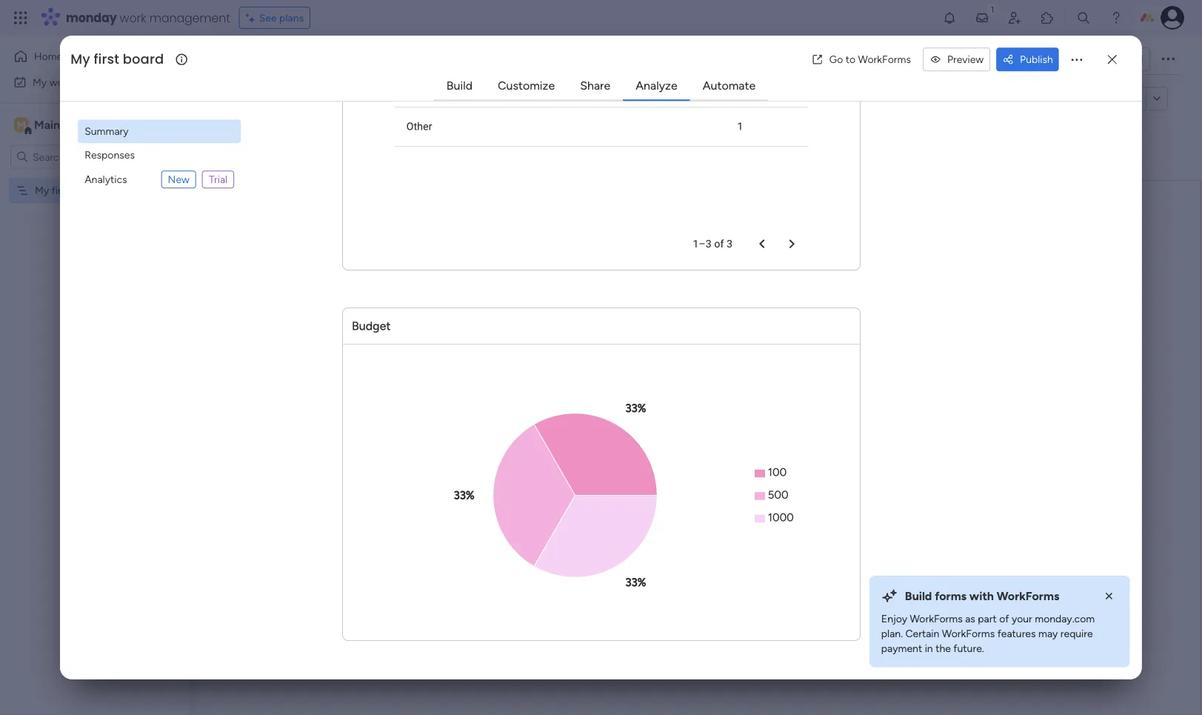Task type: describe. For each thing, give the bounding box(es) containing it.
edit form
[[230, 93, 274, 105]]

main
[[34, 118, 60, 132]]

apps image
[[1041, 10, 1055, 25]]

build for build
[[447, 78, 473, 92]]

invite / 1
[[1105, 53, 1144, 66]]

let's start by building your form
[[562, 303, 836, 328]]

start
[[603, 303, 643, 328]]

my first board down plans
[[229, 48, 347, 73]]

enjoy
[[882, 612, 908, 625]]

home
[[34, 50, 62, 63]]

my first board up my work "button"
[[71, 50, 164, 69]]

notifications image
[[943, 10, 958, 25]]

more actions image
[[1070, 52, 1085, 67]]

enjoy workforms as part of your monday.com plan. certain workforms features may require payment in the future.
[[882, 612, 1096, 655]]

as
[[966, 612, 976, 625]]

monday work management
[[66, 9, 230, 26]]

1 image
[[986, 1, 1000, 17]]

first inside my first board list box
[[52, 184, 70, 197]]

board for leftmost my first board field
[[123, 50, 164, 69]]

500
[[768, 488, 789, 502]]

1–3
[[693, 238, 712, 250]]

see plans button
[[239, 7, 311, 29]]

see
[[259, 11, 277, 24]]

other
[[406, 120, 432, 132]]

link
[[1125, 92, 1141, 105]]

budget
[[352, 319, 391, 333]]

1 inside button
[[1140, 53, 1144, 66]]

menu item containing analytics
[[78, 167, 241, 192]]

1 for other
[[737, 120, 743, 132]]

100
[[768, 466, 787, 479]]

close image
[[1103, 589, 1117, 604]]

go to workforms button
[[806, 48, 917, 71]]

customize
[[498, 78, 555, 92]]

let's
[[562, 303, 598, 328]]

1 horizontal spatial form
[[794, 303, 836, 328]]

notes
[[447, 81, 474, 93]]

features
[[998, 627, 1036, 640]]

help image
[[1109, 10, 1124, 25]]

1000
[[768, 511, 794, 524]]

see plans
[[259, 11, 304, 24]]

forms
[[935, 589, 967, 603]]

analytics
[[85, 173, 127, 186]]

meeting notes element
[[394, 68, 726, 107]]

1 vertical spatial by
[[648, 303, 670, 328]]

analyze
[[636, 78, 678, 92]]

work for monday
[[120, 9, 146, 26]]

work for my
[[49, 76, 72, 88]]

form for copy
[[1100, 92, 1122, 105]]

powered
[[297, 92, 344, 106]]

build for build forms with workforms
[[906, 589, 933, 603]]

home button
[[9, 44, 159, 68]]

invite
[[1105, 53, 1131, 66]]

to
[[846, 53, 856, 66]]

1–3 of 3
[[693, 238, 733, 250]]

inbox image
[[975, 10, 990, 25]]

workforms up future. in the bottom right of the page
[[943, 627, 995, 640]]

responses
[[85, 149, 135, 161]]

build link
[[435, 72, 485, 99]]

require
[[1061, 627, 1094, 640]]

share
[[580, 78, 611, 92]]

search everything image
[[1077, 10, 1092, 25]]

my up my work "button"
[[71, 50, 90, 69]]

my first board list box
[[0, 175, 189, 403]]

plans
[[279, 11, 304, 24]]

new
[[168, 173, 190, 186]]

automate
[[703, 78, 756, 92]]

plan.
[[882, 627, 903, 640]]

my work
[[33, 76, 72, 88]]

select product image
[[13, 10, 28, 25]]

preview
[[948, 53, 984, 66]]

part
[[978, 612, 997, 625]]

first for the rightmost my first board field
[[259, 48, 290, 73]]

john smith image
[[1161, 6, 1185, 30]]

monday.com
[[1036, 612, 1096, 625]]

edit form button
[[225, 87, 280, 111]]

invite / 1 button
[[1078, 47, 1151, 71]]



Task type: vqa. For each thing, say whether or not it's contained in the screenshot.
workforms logo
yes



Task type: locate. For each thing, give the bounding box(es) containing it.
board down monday work management
[[123, 50, 164, 69]]

payment
[[882, 642, 923, 655]]

menu item
[[78, 167, 241, 192]]

copy
[[1073, 92, 1098, 105]]

board down search in workspace field
[[73, 184, 100, 197]]

in
[[925, 642, 934, 655]]

copy form link button
[[1045, 87, 1146, 111]]

1 vertical spatial of
[[1000, 612, 1010, 625]]

my down search in workspace field
[[35, 184, 49, 197]]

workforms logo image
[[366, 87, 450, 111]]

of left 3
[[714, 238, 724, 250]]

building
[[675, 303, 746, 328]]

share link
[[569, 72, 623, 99]]

board for the rightmost my first board field
[[294, 48, 347, 73]]

1 horizontal spatial your
[[1012, 612, 1033, 625]]

the
[[936, 642, 951, 655]]

board up powered on the left top of page
[[294, 48, 347, 73]]

0 vertical spatial work
[[120, 9, 146, 26]]

2 horizontal spatial form
[[1100, 92, 1122, 105]]

of inside enjoy workforms as part of your monday.com plan. certain workforms features may require payment in the future.
[[1000, 612, 1010, 625]]

menu menu
[[78, 120, 241, 192]]

1 vertical spatial build
[[906, 589, 933, 603]]

form
[[1100, 92, 1122, 105], [252, 93, 274, 105], [794, 303, 836, 328]]

my first board field up my work "button"
[[67, 50, 174, 69]]

first for leftmost my first board field
[[94, 50, 119, 69]]

build left forms
[[906, 589, 933, 603]]

work inside "button"
[[49, 76, 72, 88]]

0 horizontal spatial first
[[52, 184, 70, 197]]

first down search in workspace field
[[52, 184, 70, 197]]

go
[[830, 53, 844, 66]]

0 vertical spatial of
[[714, 238, 724, 250]]

workforms inside button
[[859, 53, 911, 66]]

build right meeting at the left top of page
[[447, 78, 473, 92]]

management
[[149, 9, 230, 26]]

go to workforms
[[830, 53, 911, 66]]

your right building
[[750, 303, 789, 328]]

publish button
[[997, 48, 1060, 71]]

monday
[[66, 9, 117, 26]]

publish
[[1021, 53, 1054, 66]]

my inside "button"
[[33, 76, 47, 88]]

1 horizontal spatial first
[[94, 50, 119, 69]]

region containing 100
[[394, 389, 808, 601]]

1
[[1140, 53, 1144, 66], [737, 81, 743, 93], [737, 120, 743, 132]]

0 vertical spatial by
[[347, 92, 360, 106]]

0 horizontal spatial build
[[447, 78, 473, 92]]

/
[[1133, 53, 1137, 66]]

work
[[120, 9, 146, 26], [49, 76, 72, 88]]

edit
[[230, 93, 249, 105]]

m
[[17, 119, 26, 131]]

customize link
[[486, 72, 567, 99]]

form for edit
[[252, 93, 274, 105]]

0 vertical spatial build
[[447, 78, 473, 92]]

0 horizontal spatial form
[[252, 93, 274, 105]]

your up features
[[1012, 612, 1033, 625]]

0 horizontal spatial of
[[714, 238, 724, 250]]

2 vertical spatial 1
[[737, 120, 743, 132]]

1 for meeting notes
[[737, 81, 743, 93]]

build forms with workforms
[[906, 589, 1060, 603]]

automate link
[[691, 72, 768, 99]]

1 vertical spatial 1
[[737, 81, 743, 93]]

work right monday
[[120, 9, 146, 26]]

0 horizontal spatial your
[[750, 303, 789, 328]]

region
[[394, 389, 808, 601]]

0 horizontal spatial board
[[73, 184, 100, 197]]

1 horizontal spatial of
[[1000, 612, 1010, 625]]

with
[[970, 589, 995, 603]]

meeting
[[406, 81, 445, 93]]

board
[[294, 48, 347, 73], [123, 50, 164, 69], [73, 184, 100, 197]]

0 horizontal spatial work
[[49, 76, 72, 88]]

first up my work "button"
[[94, 50, 119, 69]]

1 vertical spatial your
[[1012, 612, 1033, 625]]

by
[[347, 92, 360, 106], [648, 303, 670, 328]]

work down home
[[49, 76, 72, 88]]

build inside the build link
[[447, 78, 473, 92]]

0 vertical spatial your
[[750, 303, 789, 328]]

workforms
[[859, 53, 911, 66], [997, 589, 1060, 603], [910, 612, 963, 625], [943, 627, 995, 640]]

My first board field
[[225, 48, 351, 73], [67, 50, 174, 69]]

my
[[229, 48, 254, 73], [71, 50, 90, 69], [33, 76, 47, 88], [35, 184, 49, 197]]

may
[[1039, 627, 1059, 640]]

by right powered on the left top of page
[[347, 92, 360, 106]]

board inside list box
[[73, 184, 100, 197]]

3
[[727, 238, 733, 250]]

build forms with workforms alert
[[870, 576, 1131, 668]]

workspace image
[[14, 117, 29, 133]]

analyze link
[[624, 72, 690, 99]]

2 horizontal spatial board
[[294, 48, 347, 73]]

workspace selection element
[[14, 116, 124, 135]]

copy form link
[[1073, 92, 1141, 105]]

1 vertical spatial work
[[49, 76, 72, 88]]

invite members image
[[1008, 10, 1023, 25]]

workforms right to
[[859, 53, 911, 66]]

1 horizontal spatial board
[[123, 50, 164, 69]]

my down home
[[33, 76, 47, 88]]

my work button
[[9, 70, 159, 94]]

workforms up features
[[997, 589, 1060, 603]]

0 horizontal spatial my first board field
[[67, 50, 174, 69]]

Search in workspace field
[[31, 148, 124, 165]]

first down see plans "button"
[[259, 48, 290, 73]]

my first board down search in workspace field
[[35, 184, 100, 197]]

other element
[[394, 107, 726, 146]]

workspace
[[63, 118, 122, 132]]

your
[[750, 303, 789, 328], [1012, 612, 1033, 625]]

my first board
[[229, 48, 347, 73], [71, 50, 164, 69], [35, 184, 100, 197]]

preview button
[[923, 48, 991, 71]]

by right the start
[[648, 303, 670, 328]]

powered by
[[297, 92, 360, 106]]

1 horizontal spatial build
[[906, 589, 933, 603]]

1 horizontal spatial work
[[120, 9, 146, 26]]

of right part
[[1000, 612, 1010, 625]]

my up edit
[[229, 48, 254, 73]]

meeting notes
[[406, 81, 474, 93]]

build inside build forms with workforms alert
[[906, 589, 933, 603]]

my first board field down plans
[[225, 48, 351, 73]]

certain
[[906, 627, 940, 640]]

option
[[0, 177, 189, 180]]

tab list
[[434, 71, 769, 101]]

of
[[714, 238, 724, 250], [1000, 612, 1010, 625]]

0 vertical spatial 1
[[1140, 53, 1144, 66]]

1 horizontal spatial my first board field
[[225, 48, 351, 73]]

summary
[[85, 125, 129, 138]]

future.
[[954, 642, 985, 655]]

my inside list box
[[35, 184, 49, 197]]

build
[[447, 78, 473, 92], [906, 589, 933, 603]]

tab list containing build
[[434, 71, 769, 101]]

workforms up certain at right
[[910, 612, 963, 625]]

your inside enjoy workforms as part of your monday.com plan. certain workforms features may require payment in the future.
[[1012, 612, 1033, 625]]

2 horizontal spatial first
[[259, 48, 290, 73]]

trial
[[209, 173, 228, 186]]

my first board inside my first board list box
[[35, 184, 100, 197]]

main workspace
[[34, 118, 122, 132]]

1 horizontal spatial by
[[648, 303, 670, 328]]

first
[[259, 48, 290, 73], [94, 50, 119, 69], [52, 184, 70, 197]]

0 horizontal spatial by
[[347, 92, 360, 106]]



